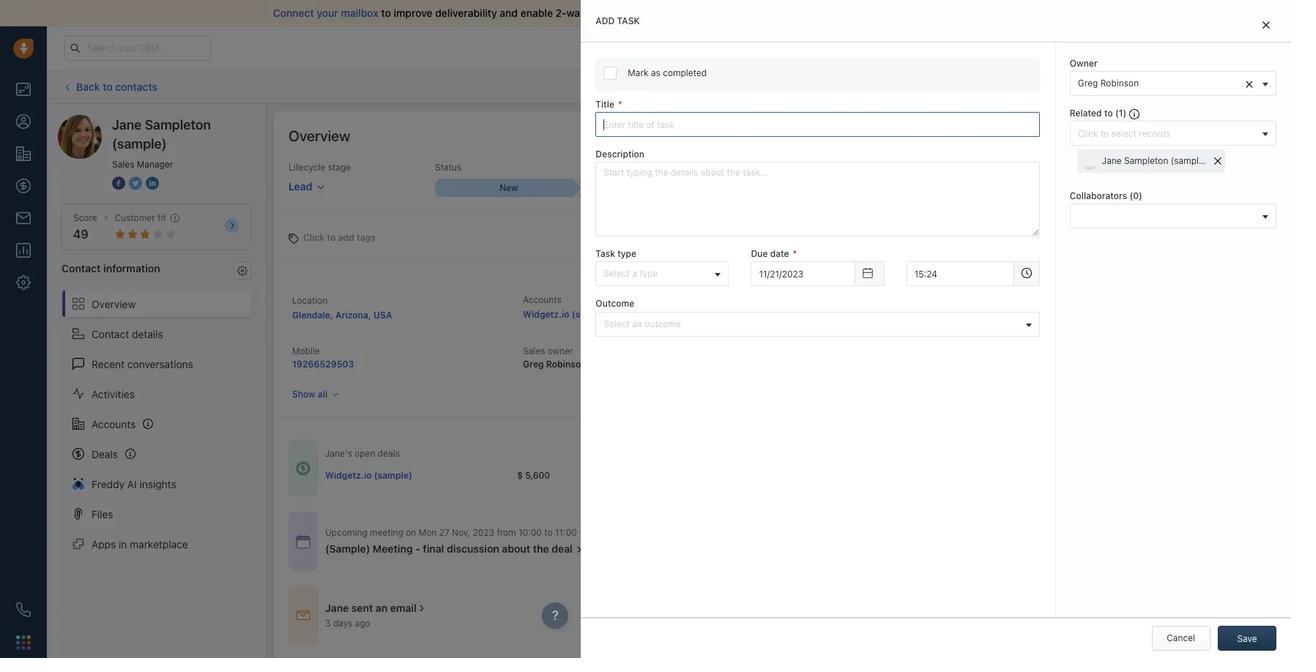 Task type: vqa. For each thing, say whether or not it's contained in the screenshot.
accurately
no



Task type: locate. For each thing, give the bounding box(es) containing it.
container_wx8msf4aqz5i3rn1 image for jane's open deals
[[296, 462, 311, 476]]

1 vertical spatial widgetz.io (sample) link
[[325, 469, 412, 482]]

0 horizontal spatial overview
[[92, 298, 136, 310]]

sales activities button
[[1039, 74, 1152, 99], [1039, 74, 1145, 99]]

meeting left on
[[370, 528, 403, 539]]

1 horizontal spatial widgetz.io
[[523, 309, 570, 320]]

jane down contacts
[[112, 117, 142, 133]]

jane up collaborators ( 0 )
[[1102, 155, 1122, 166]]

deliverability
[[435, 7, 497, 19]]

a right scheduled
[[1039, 306, 1044, 317]]

1 horizontal spatial type
[[640, 268, 658, 279]]

× dialog
[[581, 0, 1291, 658]]

0 horizontal spatial widgetz.io
[[325, 470, 372, 481]]

conversations.
[[655, 7, 726, 19]]

1 vertical spatial overview
[[92, 298, 136, 310]]

0 vertical spatial greg
[[1078, 78, 1098, 89]]

jane inside × "tab panel"
[[1102, 155, 1122, 166]]

0 vertical spatial sales
[[1061, 81, 1083, 92]]

0 vertical spatial task
[[934, 81, 953, 92]]

0 horizontal spatial click
[[303, 232, 325, 243]]

0 vertical spatial widgetz.io
[[523, 309, 570, 320]]

select an outcome button
[[596, 312, 1040, 337]]

save button
[[1218, 626, 1277, 651]]

1 vertical spatial select
[[604, 318, 630, 329]]

sms
[[854, 81, 872, 92]]

0 horizontal spatial accounts
[[92, 418, 136, 430]]

19266529503
[[292, 359, 354, 370]]

jane's open deals
[[325, 448, 400, 459]]

task up select a type
[[596, 249, 615, 259]]

refresh.
[[716, 81, 748, 92]]

type inside button
[[640, 268, 658, 279]]

(sample) inside jane sampleton (sample) sales manager
[[112, 136, 167, 152]]

to
[[381, 7, 391, 19], [103, 80, 113, 93], [705, 81, 714, 92], [1104, 108, 1113, 119], [327, 232, 336, 243], [1145, 306, 1154, 317], [544, 528, 553, 539]]

widgetz.io (sample) link
[[523, 309, 610, 320], [325, 469, 412, 482]]

accounts inside accounts widgetz.io (sample)
[[523, 294, 562, 305]]

(sample) meeting - final discussion about the deal
[[325, 543, 573, 556]]

greg down scheduled
[[993, 326, 1013, 337]]

-
[[415, 543, 420, 556]]

your
[[317, 7, 338, 19]]

jane for jane sampleton (sample)
[[1102, 155, 1122, 166]]

1 horizontal spatial meeting
[[1046, 306, 1080, 317]]

to left discuss
[[1145, 306, 1154, 317]]

0 horizontal spatial type
[[618, 249, 637, 259]]

1 vertical spatial type
[[640, 268, 658, 279]]

details
[[132, 328, 163, 340]]

2 vertical spatial greg
[[523, 359, 544, 370]]

mailbox
[[341, 7, 379, 19]]

1 vertical spatial task
[[596, 249, 615, 259]]

meeting left later
[[1046, 306, 1080, 317]]

1 vertical spatial greg robinson
[[993, 326, 1054, 337]]

1 horizontal spatial task
[[934, 81, 953, 92]]

widgetz.io down jane's
[[325, 470, 372, 481]]

jane inside jane sampleton (sample) sales manager
[[112, 117, 142, 133]]

accounts
[[523, 294, 562, 305], [92, 418, 136, 430]]

widgetz.io
[[523, 309, 570, 320], [325, 470, 372, 481]]

0 vertical spatial contact
[[62, 262, 101, 275]]

select a type
[[604, 268, 658, 279]]

(sample) for jane sampleton (sample)
[[1171, 155, 1207, 166]]

(sample) inside × "tab panel"
[[1171, 155, 1207, 166]]

0 vertical spatial click
[[682, 81, 703, 92]]

back to contacts
[[76, 80, 157, 93]]

email
[[717, 81, 739, 92]]

1 vertical spatial sampleton
[[1124, 155, 1169, 166]]

related
[[1070, 108, 1102, 119]]

discuss
[[1156, 306, 1188, 317]]

×
[[1245, 75, 1254, 92]]

mark as completed
[[628, 67, 707, 78]]

mon
[[419, 528, 437, 539]]

mobile 19266529503
[[292, 346, 354, 370]]

greg robinson
[[1078, 78, 1139, 89], [993, 326, 1054, 337]]

contact down 49 button
[[62, 262, 101, 275]]

0 vertical spatial select
[[604, 268, 630, 279]]

contact
[[62, 262, 101, 275], [92, 328, 129, 340]]

1 horizontal spatial robinson
[[1015, 326, 1054, 337]]

0 vertical spatial meeting
[[990, 81, 1024, 92]]

to left 1
[[1104, 108, 1113, 119]]

0 vertical spatial widgetz.io (sample) link
[[523, 309, 610, 320]]

an left outcome
[[632, 318, 642, 329]]

click down completed
[[682, 81, 703, 92]]

2 vertical spatial sales
[[523, 346, 545, 357]]

freddy
[[92, 478, 125, 490]]

manager
[[137, 159, 173, 170]]

sales inside sales owner greg robinson
[[523, 346, 545, 357]]

the right discuss
[[1190, 306, 1203, 317]]

1 vertical spatial )
[[1139, 191, 1142, 202]]

task
[[934, 81, 953, 92], [596, 249, 615, 259]]

0 vertical spatial sampleton
[[145, 117, 211, 133]]

widgetz.io (sample) link up owner
[[523, 309, 610, 320]]

click
[[682, 81, 703, 92], [303, 232, 325, 243]]

email image
[[1146, 42, 1157, 54]]

/
[[1077, 182, 1080, 193]]

an inside button
[[632, 318, 642, 329]]

) right related
[[1123, 108, 1127, 119]]

meeting down on
[[373, 543, 413, 556]]

select inside select a type button
[[604, 268, 630, 279]]

contact up recent in the left bottom of the page
[[92, 328, 129, 340]]

greg robinson up related to ( 1 )
[[1078, 78, 1139, 89]]

1 vertical spatial widgetz.io
[[325, 470, 372, 481]]

0 horizontal spatial (
[[1115, 108, 1119, 119]]

0 vertical spatial an
[[632, 318, 642, 329]]

0
[[1133, 191, 1139, 202]]

27
[[439, 528, 450, 539]]

sales
[[1061, 81, 1083, 92], [112, 159, 134, 170], [523, 346, 545, 357]]

meeting button
[[968, 74, 1032, 99]]

accounts for accounts
[[92, 418, 136, 430]]

0 horizontal spatial sampleton
[[145, 117, 211, 133]]

sampleton up manager at the top left of page
[[145, 117, 211, 133]]

0 horizontal spatial meeting
[[370, 528, 403, 539]]

0 horizontal spatial the
[[533, 543, 549, 556]]

0 vertical spatial meeting
[[1046, 306, 1080, 317]]

new link
[[435, 179, 574, 197]]

way
[[567, 7, 586, 19]]

1 vertical spatial meeting
[[373, 543, 413, 556]]

(sample) up manager at the top left of page
[[112, 136, 167, 152]]

final
[[423, 543, 444, 556]]

meeting inside button
[[990, 81, 1024, 92]]

an right sent
[[376, 602, 388, 615]]

1 horizontal spatial )
[[1139, 191, 1142, 202]]

sales for sales activities
[[1061, 81, 1083, 92]]

overview
[[289, 127, 350, 144], [92, 298, 136, 310]]

ago
[[355, 618, 370, 629]]

sampleton down click to select records search field
[[1124, 155, 1169, 166]]

1 horizontal spatial accounts
[[523, 294, 562, 305]]

open
[[355, 448, 375, 459]]

)
[[1123, 108, 1127, 119], [1139, 191, 1142, 202]]

widgetz.io (sample) link down open
[[325, 469, 412, 482]]

jane up days
[[325, 602, 349, 615]]

1 horizontal spatial sampleton
[[1124, 155, 1169, 166]]

1 vertical spatial contact
[[92, 328, 129, 340]]

recent conversations
[[92, 358, 193, 370]]

tags
[[357, 232, 376, 243]]

1 horizontal spatial greg robinson
[[1078, 78, 1139, 89]]

(sample) up owner
[[572, 309, 610, 320]]

add
[[338, 232, 354, 243]]

0 horizontal spatial sales
[[112, 159, 134, 170]]

container_wx8msf4aqz5i3rn1 image left widgetz.io (sample)
[[296, 462, 311, 476]]

ai
[[127, 478, 137, 490]]

type up select a type
[[618, 249, 637, 259]]

greg robinson down scheduled
[[993, 326, 1054, 337]]

overview up lifecycle stage
[[289, 127, 350, 144]]

0 horizontal spatial greg
[[523, 359, 544, 370]]

save
[[1237, 634, 1257, 645]]

insights
[[140, 478, 176, 490]]

jane
[[112, 117, 142, 133], [1102, 155, 1122, 166], [1123, 306, 1143, 317], [325, 602, 349, 615]]

email inside 'jane sent an email 3 days ago'
[[390, 602, 417, 615]]

(sample) down click to select records search field
[[1171, 155, 1207, 166]]

1 horizontal spatial a
[[1039, 306, 1044, 317]]

1 vertical spatial accounts
[[92, 418, 136, 430]]

10:00
[[519, 528, 542, 539]]

a inside button
[[632, 268, 637, 279]]

sampleton inside jane sampleton (sample) sales manager
[[145, 117, 211, 133]]

49
[[73, 228, 88, 241]]

sampleton for jane sampleton (sample) sales manager
[[145, 117, 211, 133]]

0 horizontal spatial task
[[596, 249, 615, 259]]

the down 10:00
[[533, 543, 549, 556]]

add
[[596, 15, 615, 26]]

close image
[[1263, 21, 1270, 29]]

container_wx8msf4aqz5i3rn1 image
[[296, 462, 311, 476], [296, 534, 311, 549], [574, 545, 584, 555]]

type up select an outcome
[[640, 268, 658, 279]]

overview up the contact details
[[92, 298, 136, 310]]

task inside button
[[934, 81, 953, 92]]

sync
[[588, 7, 611, 19]]

container_wx8msf4aqz5i3rn1 image left upcoming
[[296, 534, 311, 549]]

row containing widgetz.io (sample)
[[325, 461, 1093, 491]]

(sample)
[[112, 136, 167, 152], [1171, 155, 1207, 166], [572, 309, 610, 320], [374, 470, 412, 481]]

cell
[[901, 462, 1093, 491]]

0 vertical spatial greg robinson
[[1078, 78, 1139, 89]]

0 vertical spatial type
[[618, 249, 637, 259]]

row
[[325, 461, 1093, 491]]

twitter circled image
[[129, 176, 142, 191]]

in
[[119, 538, 127, 550]]

to left email
[[705, 81, 714, 92]]

collaborators
[[1070, 191, 1127, 202]]

2 horizontal spatial sales
[[1061, 81, 1083, 92]]

task for task
[[934, 81, 953, 92]]

task button
[[912, 74, 961, 99]]

jane inside 'jane sent an email 3 days ago'
[[325, 602, 349, 615]]

1 select from the top
[[604, 268, 630, 279]]

1 horizontal spatial widgetz.io (sample) link
[[523, 309, 610, 320]]

sampleton inside × "tab panel"
[[1124, 155, 1169, 166]]

0 horizontal spatial email
[[390, 602, 417, 615]]

0 vertical spatial email
[[626, 7, 652, 19]]

lead
[[289, 180, 312, 193]]

select down outcome
[[604, 318, 630, 329]]

(
[[1115, 108, 1119, 119], [1130, 191, 1133, 202]]

accounts up owner
[[523, 294, 562, 305]]

sales up facebook circled image
[[112, 159, 134, 170]]

0 vertical spatial robinson
[[1101, 78, 1139, 89]]

0 horizontal spatial an
[[376, 602, 388, 615]]

robinson up 1
[[1101, 78, 1139, 89]]

1 vertical spatial a
[[1039, 306, 1044, 317]]

Click to select records search field
[[1074, 126, 1258, 142]]

0 horizontal spatial a
[[632, 268, 637, 279]]

greg down accounts widgetz.io (sample)
[[523, 359, 544, 370]]

sales left owner
[[523, 346, 545, 357]]

1 horizontal spatial (
[[1130, 191, 1133, 202]]

arizona,
[[335, 310, 371, 321]]

0 vertical spatial a
[[632, 268, 637, 279]]

(sample) down deals
[[374, 470, 412, 481]]

negotiation / lost button
[[991, 179, 1130, 197]]

1 vertical spatial an
[[376, 602, 388, 615]]

robinson down scheduled
[[1015, 326, 1054, 337]]

2023
[[473, 528, 494, 539]]

( right the collaborators
[[1130, 191, 1133, 202]]

0 horizontal spatial )
[[1123, 108, 1127, 119]]

sales for sales owner greg robinson
[[523, 346, 545, 357]]

facebook circled image
[[112, 176, 125, 191]]

1 horizontal spatial sales
[[523, 346, 545, 357]]

status
[[435, 162, 462, 173]]

email right of
[[626, 7, 652, 19]]

accounts down 'activities'
[[92, 418, 136, 430]]

outcome
[[645, 318, 681, 329]]

back to contacts link
[[62, 75, 158, 98]]

usa
[[374, 310, 392, 321]]

Title text field
[[596, 112, 1040, 137]]

a
[[632, 268, 637, 279], [1039, 306, 1044, 317]]

2 horizontal spatial greg
[[1078, 78, 1098, 89]]

1 horizontal spatial meeting
[[990, 81, 1024, 92]]

( down activities
[[1115, 108, 1119, 119]]

task left meeting button
[[934, 81, 953, 92]]

1 horizontal spatial overview
[[289, 127, 350, 144]]

outcome
[[596, 298, 634, 309]]

task inside × "tab panel"
[[596, 249, 615, 259]]

0 vertical spatial the
[[1190, 306, 1203, 317]]

greg down owner
[[1078, 78, 1098, 89]]

about
[[502, 543, 530, 556]]

sales down owner
[[1061, 81, 1083, 92]]

container_wx8msf4aqz5i3rn1 image right deal
[[574, 545, 584, 555]]

widgetz.io (sample)
[[325, 470, 412, 481]]

due
[[751, 249, 768, 259]]

score 49
[[73, 212, 97, 241]]

type
[[618, 249, 637, 259], [640, 268, 658, 279]]

(sample) inside accounts widgetz.io (sample)
[[572, 309, 610, 320]]

) down jane sampleton (sample)
[[1139, 191, 1142, 202]]

title
[[596, 99, 614, 110]]

email right sent
[[390, 602, 417, 615]]

a down task type
[[632, 268, 637, 279]]

None text field
[[907, 262, 1014, 287]]

janesampleton@gmail.com link
[[754, 308, 870, 322]]

mng settings image
[[237, 266, 248, 276]]

jane right with
[[1123, 306, 1143, 317]]

select inside button
[[604, 318, 630, 329]]

1 vertical spatial sales
[[112, 159, 134, 170]]

later
[[1082, 306, 1101, 317]]

1
[[1119, 108, 1123, 119]]

0 horizontal spatial robinson
[[546, 359, 586, 370]]

0 horizontal spatial meeting
[[373, 543, 413, 556]]

widgetz.io up owner
[[523, 309, 570, 320]]

2 vertical spatial robinson
[[546, 359, 586, 370]]

1 vertical spatial the
[[533, 543, 549, 556]]

1 horizontal spatial an
[[632, 318, 642, 329]]

robinson inside sales owner greg robinson
[[546, 359, 586, 370]]

negotiation
[[1025, 182, 1074, 193]]

contact for contact information
[[62, 262, 101, 275]]

greg inside × "tab panel"
[[1078, 78, 1098, 89]]

1 vertical spatial greg
[[993, 326, 1013, 337]]

click left add
[[303, 232, 325, 243]]

select down task type
[[604, 268, 630, 279]]

connect your mailbox to improve deliverability and enable 2-way sync of email conversations.
[[273, 7, 726, 19]]

2 select from the top
[[604, 318, 630, 329]]

0 vertical spatial accounts
[[523, 294, 562, 305]]

1 vertical spatial email
[[390, 602, 417, 615]]

scheduled
[[993, 306, 1037, 317]]

meeting down explore
[[990, 81, 1024, 92]]

robinson down owner
[[546, 359, 586, 370]]

2 horizontal spatial robinson
[[1101, 78, 1139, 89]]

1 horizontal spatial greg
[[993, 326, 1013, 337]]



Task type: describe. For each thing, give the bounding box(es) containing it.
mobile
[[292, 346, 320, 357]]

to left 11:00 on the left of page
[[544, 528, 553, 539]]

discussion
[[447, 543, 499, 556]]

upcoming
[[325, 528, 367, 539]]

connect
[[273, 7, 314, 19]]

owner
[[548, 346, 573, 357]]

1 vertical spatial robinson
[[1015, 326, 1054, 337]]

deals
[[378, 448, 400, 459]]

sales activities
[[1061, 81, 1123, 92]]

lost
[[1082, 182, 1100, 193]]

select for select an outcome
[[604, 318, 630, 329]]

(sample) inside row
[[374, 470, 412, 481]]

call link
[[754, 74, 799, 99]]

information
[[103, 262, 160, 275]]

to left add
[[327, 232, 336, 243]]

1 horizontal spatial click
[[682, 81, 703, 92]]

$ 5,600
[[517, 470, 550, 481]]

robinson inside × "tab panel"
[[1101, 78, 1139, 89]]

deals
[[92, 448, 118, 460]]

cancel
[[1167, 633, 1195, 644]]

0 vertical spatial )
[[1123, 108, 1127, 119]]

call button
[[754, 74, 799, 99]]

a for scheduled
[[1039, 306, 1044, 317]]

1 vertical spatial meeting
[[370, 528, 403, 539]]

0 horizontal spatial greg robinson
[[993, 326, 1054, 337]]

all
[[318, 389, 328, 400]]

stage
[[328, 162, 351, 173]]

mark
[[628, 67, 649, 78]]

score
[[73, 212, 97, 223]]

1 horizontal spatial email
[[626, 7, 652, 19]]

2-
[[556, 7, 567, 19]]

phone image
[[16, 603, 31, 617]]

49 button
[[73, 228, 88, 241]]

location glendale, arizona, usa
[[292, 295, 392, 321]]

-- text field
[[751, 262, 855, 287]]

0 vertical spatial overview
[[289, 127, 350, 144]]

container_wx8msf4aqz5i3rn1 image
[[296, 608, 311, 623]]

3
[[325, 618, 331, 629]]

(sample) for accounts widgetz.io (sample)
[[572, 309, 610, 320]]

days
[[333, 618, 353, 629]]

contact details
[[92, 328, 163, 340]]

container_wx8msf4aqz5i3rn1 image for upcoming meeting on mon 27 nov, 2023 from 10:00 to 11:00
[[296, 534, 311, 549]]

back
[[76, 80, 100, 93]]

jane for jane sent an email 3 days ago
[[325, 602, 349, 615]]

nov,
[[452, 528, 470, 539]]

explore plans
[[1015, 42, 1072, 53]]

select an outcome
[[604, 318, 681, 329]]

jane sent an email 3 days ago
[[325, 602, 417, 629]]

from
[[497, 528, 516, 539]]

apps in marketplace
[[92, 538, 188, 550]]

1 vertical spatial click
[[303, 232, 325, 243]]

sms button
[[832, 74, 880, 99]]

conversations
[[127, 358, 193, 370]]

upcoming meeting on mon 27 nov, 2023 from 10:00 to 11:00
[[325, 528, 577, 539]]

to inside × "tab panel"
[[1104, 108, 1113, 119]]

collaborators ( 0 )
[[1070, 191, 1142, 202]]

scheduled a meeting later with jane to discuss the requirements
[[993, 306, 1261, 317]]

Search your CRM... text field
[[64, 36, 211, 60]]

plans
[[1049, 42, 1072, 53]]

(sample)
[[325, 543, 370, 556]]

accounts for accounts widgetz.io (sample)
[[523, 294, 562, 305]]

updates available. click to refresh.
[[604, 81, 748, 92]]

click to add tags
[[303, 232, 376, 243]]

task type
[[596, 249, 637, 259]]

recent
[[92, 358, 125, 370]]

to right mailbox
[[381, 7, 391, 19]]

lifecycle stage
[[289, 162, 351, 173]]

task
[[617, 15, 640, 26]]

cancel button
[[1152, 626, 1210, 651]]

task for task type
[[596, 249, 615, 259]]

show
[[292, 389, 315, 400]]

accounts widgetz.io (sample)
[[523, 294, 610, 320]]

sampleton for jane sampleton (sample)
[[1124, 155, 1169, 166]]

phone element
[[9, 595, 38, 625]]

updates available. click to refresh. link
[[583, 73, 755, 100]]

1 horizontal spatial the
[[1190, 306, 1203, 317]]

select a type button
[[596, 262, 729, 287]]

requirements
[[1206, 306, 1261, 317]]

5,600
[[525, 470, 550, 481]]

0 horizontal spatial widgetz.io (sample) link
[[325, 469, 412, 482]]

negotiation / lost link
[[991, 179, 1130, 197]]

jane for jane sampleton (sample) sales manager
[[112, 117, 142, 133]]

activities
[[1086, 81, 1123, 92]]

linkedin circled image
[[146, 176, 159, 191]]

show all
[[292, 389, 328, 400]]

an inside 'jane sent an email 3 days ago'
[[376, 602, 388, 615]]

greg robinson inside × "tab panel"
[[1078, 78, 1139, 89]]

(sample) for jane sampleton (sample) sales manager
[[112, 136, 167, 152]]

to right back
[[103, 80, 113, 93]]

jane sampleton (sample)
[[1102, 155, 1207, 166]]

a for select
[[632, 268, 637, 279]]

location
[[292, 295, 328, 306]]

sales inside jane sampleton (sample) sales manager
[[112, 159, 134, 170]]

of
[[614, 7, 624, 19]]

date
[[770, 249, 789, 259]]

11:00
[[555, 528, 577, 539]]

and
[[500, 7, 518, 19]]

new
[[500, 182, 518, 193]]

greg inside sales owner greg robinson
[[523, 359, 544, 370]]

janesampleton@gmail.com
[[754, 309, 870, 320]]

freshworks switcher image
[[16, 636, 31, 650]]

contact information
[[62, 262, 160, 275]]

× tab panel
[[581, 0, 1291, 658]]

contacts
[[115, 80, 157, 93]]

due date
[[751, 249, 789, 259]]

widgetz.io inside accounts widgetz.io (sample)
[[523, 309, 570, 320]]

apps
[[92, 538, 116, 550]]

as
[[651, 67, 661, 78]]

glendale,
[[292, 310, 333, 321]]

0 vertical spatial (
[[1115, 108, 1119, 119]]

jane sampleton (sample) sales manager
[[112, 117, 211, 170]]

Start typing the details about the task… text field
[[596, 162, 1040, 237]]

1 vertical spatial (
[[1130, 191, 1133, 202]]

select for select a type
[[604, 268, 630, 279]]

jane's
[[325, 448, 352, 459]]

lifecycle
[[289, 162, 325, 173]]

contact for contact details
[[92, 328, 129, 340]]



